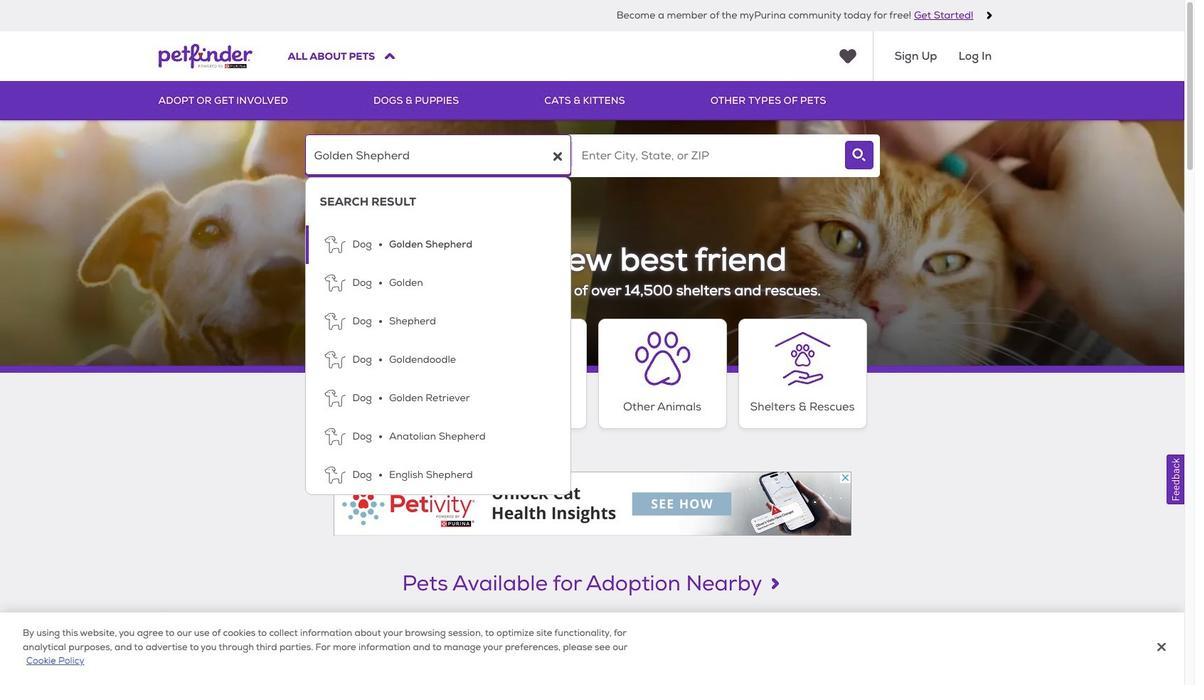 Task type: locate. For each thing, give the bounding box(es) containing it.
pebbles, adoptable, young male tabby & domestic short hair, in los angeles, ca. image
[[510, 614, 675, 685]]

kelly and ellie, adoptable, baby female tabby & domestic short hair, in los angeles, ca. image
[[158, 614, 323, 685]]

favorite michael and mason image
[[468, 627, 486, 644]]

favorite kelly and ellie image
[[292, 627, 310, 644]]

petfinder logo image
[[158, 31, 252, 81]]

primary element
[[158, 81, 1027, 120]]

animal search suggestions list box
[[305, 177, 571, 495]]

michael and mason, adoptable, young male domestic short hair, in los angeles, ca. image
[[334, 614, 499, 685]]



Task type: vqa. For each thing, say whether or not it's contained in the screenshot.
animal search suggestions LIST BOX
yes



Task type: describe. For each thing, give the bounding box(es) containing it.
Search Terrier, Kitten, etc. text field
[[305, 134, 571, 177]]

advertisement element
[[333, 472, 851, 536]]

privacy alert dialog
[[0, 613, 1185, 685]]

Enter City, State, or ZIP text field
[[573, 134, 839, 177]]



